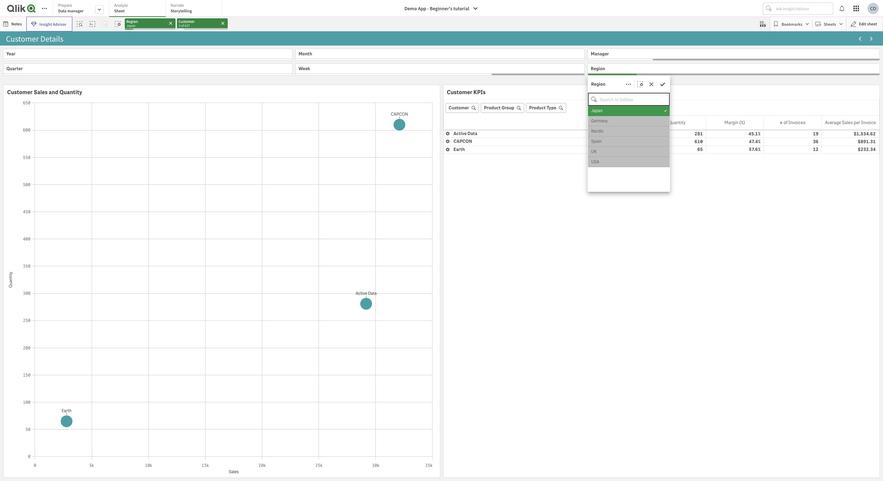 Task type: locate. For each thing, give the bounding box(es) containing it.
active
[[454, 131, 467, 137]]

sheets
[[824, 21, 837, 27]]

demo
[[405, 5, 417, 12]]

sales left and
[[34, 89, 48, 96]]

sales inside application
[[34, 89, 48, 96]]

edit sheet button
[[847, 17, 884, 31]]

data inside the customer kpis application
[[468, 131, 478, 137]]

product type
[[530, 105, 557, 111]]

plus image for earth
[[444, 146, 452, 153]]

spain
[[592, 139, 602, 144]]

spain excluded. 4 of 7 row
[[588, 137, 670, 147]]

sheets button
[[815, 18, 845, 30]]

tab list
[[53, 0, 225, 18]]

1 horizontal spatial product
[[530, 105, 546, 111]]

1 horizontal spatial quantity
[[669, 120, 686, 126]]

0 horizontal spatial search image
[[469, 106, 476, 110]]

region down the region element on the right of the page
[[592, 81, 606, 87]]

clear all selections image
[[115, 21, 121, 27]]

invoices
[[789, 120, 806, 126]]

1 search image from the left
[[469, 106, 476, 110]]

germany excluded. 2 of 7 row
[[588, 116, 670, 126]]

sales for customer
[[34, 89, 48, 96]]

customer sales and quantity
[[7, 89, 82, 96]]

customer kpis
[[447, 89, 486, 96]]

data
[[58, 8, 67, 13], [468, 131, 478, 137]]

product left group
[[484, 105, 501, 111]]

plus image
[[444, 130, 452, 138], [444, 138, 452, 146], [444, 146, 452, 153]]

$29,157.84
[[621, 131, 645, 137]]

45.1%
[[749, 131, 761, 137]]

0 horizontal spatial sales
[[34, 89, 48, 96]]

2 horizontal spatial sales
[[843, 120, 853, 126]]

region
[[591, 66, 606, 72], [592, 81, 606, 87]]

1 vertical spatial quantity
[[669, 120, 686, 126]]

search image
[[515, 106, 521, 110]]

plus image left the capcon
[[444, 138, 452, 146]]

$2,788.13
[[624, 146, 645, 152]]

earth
[[454, 146, 465, 152]]

customer down customer kpis
[[449, 105, 469, 111]]

1 plus image from the top
[[444, 130, 452, 138]]

bookmarks
[[782, 21, 803, 27]]

customer down quarter element
[[7, 89, 33, 96]]

customer kpis application
[[443, 85, 880, 478]]

0 vertical spatial quantity
[[59, 89, 82, 96]]

region down manager element
[[591, 66, 606, 72]]

product
[[484, 105, 501, 111], [530, 105, 546, 111]]

1 horizontal spatial data
[[468, 131, 478, 137]]

3 plus image from the top
[[444, 146, 452, 153]]

0 vertical spatial plus image
[[444, 130, 452, 138]]

search results filter region
[[588, 93, 670, 192]]

1 vertical spatial plus image
[[444, 138, 452, 146]]

sheet
[[114, 8, 125, 13]]

1 vertical spatial region
[[592, 81, 606, 87]]

previous sheet: product details image
[[858, 36, 864, 42]]

data for prepare data manager
[[58, 8, 67, 13]]

-
[[428, 5, 429, 12]]

manager
[[67, 8, 84, 13]]

customer sales and quantity application
[[3, 85, 440, 478]]

of
[[784, 120, 788, 126]]

data for active data
[[468, 131, 478, 137]]

plus image left earth
[[444, 146, 452, 153]]

0 vertical spatial data
[[58, 8, 67, 13]]

sales left 'per'
[[843, 120, 853, 126]]

type
[[547, 105, 557, 111]]

notes
[[11, 21, 22, 26]]

sales
[[34, 89, 48, 96], [614, 120, 625, 126], [843, 120, 853, 126]]

prepare
[[58, 2, 72, 8]]

usa
[[592, 159, 600, 165]]

610
[[695, 139, 703, 145]]

65
[[698, 146, 703, 152]]

and
[[49, 89, 58, 96]]

search image
[[469, 106, 476, 110], [557, 106, 563, 110]]

search image for customer
[[469, 106, 476, 110]]

customer left kpis
[[447, 89, 473, 96]]

product left type
[[530, 105, 546, 111]]

47.4%
[[749, 139, 761, 145]]

plus image left active
[[444, 130, 452, 138]]

quantity
[[59, 89, 82, 96], [669, 120, 686, 126]]

per
[[854, 120, 861, 126]]

sales up nordic excluded. 3 of 7 row
[[614, 120, 625, 126]]

japan
[[592, 108, 603, 114]]

2 vertical spatial plus image
[[444, 146, 452, 153]]

57.6%
[[749, 146, 761, 152]]

2 search image from the left
[[557, 106, 563, 110]]

data down "prepare"
[[58, 8, 67, 13]]

capcon
[[454, 138, 472, 144]]

uk excluded. 5 of 7 row
[[588, 147, 670, 157]]

data inside prepare data manager
[[58, 8, 67, 13]]

product group
[[484, 105, 515, 111]]

application
[[0, 0, 884, 481]]

app
[[418, 5, 427, 12]]

1 horizontal spatial search image
[[557, 106, 563, 110]]

data right active
[[468, 131, 478, 137]]

demo app - beginner's tutorial button
[[401, 3, 483, 14]]

selections tool image
[[761, 21, 766, 27]]

1 product from the left
[[484, 105, 501, 111]]

plus image for active data
[[444, 130, 452, 138]]

0 horizontal spatial quantity
[[59, 89, 82, 96]]

edit
[[860, 21, 867, 26]]

0 horizontal spatial product
[[484, 105, 501, 111]]

0 vertical spatial region
[[591, 66, 606, 72]]

beginner's
[[430, 5, 453, 12]]

2 plus image from the top
[[444, 138, 452, 146]]

bookmarks button
[[772, 18, 811, 30]]

2 product from the left
[[530, 105, 546, 111]]

customer
[[7, 89, 33, 96], [447, 89, 473, 96], [449, 105, 469, 111]]

1 vertical spatial data
[[468, 131, 478, 137]]

nordic
[[592, 128, 604, 134]]

$1,534.62
[[854, 131, 876, 137]]

0 horizontal spatial data
[[58, 8, 67, 13]]

# of invoices
[[780, 120, 806, 126]]

sales for average
[[843, 120, 853, 126]]

12
[[814, 146, 819, 152]]

customer for customer kpis
[[447, 89, 473, 96]]

$891.31
[[858, 139, 876, 145]]



Task type: describe. For each thing, give the bounding box(es) containing it.
year element
[[6, 51, 15, 57]]

year
[[6, 51, 15, 57]]

margin
[[725, 120, 739, 126]]

product for product type
[[530, 105, 546, 111]]

customer for customer sales and quantity
[[7, 89, 33, 96]]

average
[[826, 120, 842, 126]]

month element
[[299, 51, 312, 57]]

sheet
[[868, 21, 878, 26]]

week
[[299, 66, 310, 72]]

narrate storytelling
[[171, 2, 192, 13]]

plus image for capcon
[[444, 138, 452, 146]]

(%)
[[740, 120, 746, 126]]

tutorial
[[454, 5, 470, 12]]

tab list containing prepare
[[53, 0, 225, 18]]

prepare data manager
[[58, 2, 84, 13]]

active data
[[454, 131, 478, 137]]

1 horizontal spatial sales
[[614, 120, 625, 126]]

$232.34
[[858, 146, 876, 152]]

quantity inside application
[[59, 89, 82, 96]]

application containing customer sales and quantity
[[0, 0, 884, 481]]

narrate
[[171, 2, 184, 8]]

quantity inside the customer kpis application
[[669, 120, 686, 126]]

uk
[[592, 149, 597, 155]]

month
[[299, 51, 312, 57]]

search image for product type
[[557, 106, 563, 110]]

kpis
[[474, 89, 486, 96]]

manager element
[[591, 51, 609, 57]]

manager
[[591, 51, 609, 57]]

germany
[[592, 118, 608, 124]]

#
[[780, 120, 783, 126]]

19
[[814, 131, 819, 137]]

quarter element
[[6, 66, 23, 72]]

nordic excluded. 3 of 7 row
[[588, 126, 670, 137]]

usa excluded. 6 of 7 row
[[588, 157, 670, 167]]

281
[[695, 131, 703, 137]]

week element
[[299, 66, 310, 72]]

The following search field filters results below as you type text field
[[600, 93, 670, 106]]

analyze sheet
[[114, 2, 128, 13]]

36
[[814, 139, 819, 145]]

values
[[596, 105, 609, 111]]

invoice
[[862, 120, 876, 126]]

step back image
[[90, 21, 95, 27]]

japan selected. 1 of 7 row
[[588, 106, 670, 116]]

average sales per invoice
[[826, 120, 876, 126]]

edit sheet
[[860, 21, 878, 26]]

Ask Insight Advisor text field
[[775, 3, 834, 14]]

product for product group
[[484, 105, 501, 111]]

group
[[502, 105, 515, 111]]

margin (%)
[[725, 120, 746, 126]]

next sheet: customer location image
[[869, 36, 875, 42]]

region element
[[591, 66, 606, 72]]

analyze
[[114, 2, 128, 8]]

demo app - beginner's tutorial
[[405, 5, 470, 12]]

notes button
[[1, 18, 25, 30]]

quarter
[[6, 66, 23, 72]]

storytelling
[[171, 8, 192, 13]]



Task type: vqa. For each thing, say whether or not it's contained in the screenshot.
Analyze
yes



